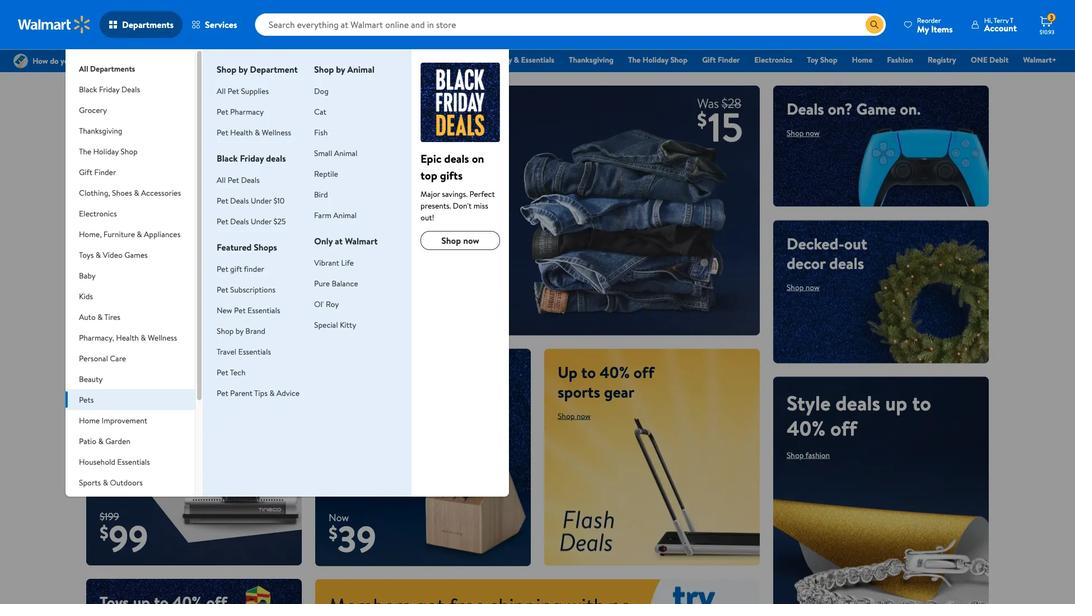 Task type: locate. For each thing, give the bounding box(es) containing it.
electronics down clothing,
[[79, 208, 117, 219]]

1 horizontal spatial black
[[217, 152, 238, 165]]

high
[[100, 98, 133, 120]]

the holiday shop button
[[66, 141, 195, 162]]

walmart
[[345, 235, 378, 248]]

under left $10
[[251, 195, 272, 206]]

deals right the style
[[836, 389, 881, 417]]

0 horizontal spatial grocery
[[79, 104, 107, 115]]

supplies
[[241, 85, 269, 96], [79, 510, 107, 521]]

1 vertical spatial grocery
[[79, 104, 107, 115]]

search icon image
[[870, 20, 879, 29]]

1 horizontal spatial up
[[885, 389, 907, 417]]

0 horizontal spatial gift
[[79, 167, 92, 178]]

1 horizontal spatial black friday deals
[[408, 54, 470, 65]]

30%
[[150, 280, 187, 308]]

$10
[[274, 195, 285, 206]]

now down sports
[[577, 411, 591, 422]]

home for home
[[852, 54, 873, 65]]

balance
[[332, 278, 358, 289]]

all
[[79, 63, 88, 74], [217, 85, 226, 96], [217, 174, 226, 185]]

gift finder up clothing,
[[79, 167, 116, 178]]

furniture
[[104, 229, 135, 240]]

under for $10
[[251, 195, 272, 206]]

0 vertical spatial departments
[[122, 18, 174, 31]]

home inside dropdown button
[[79, 415, 100, 426]]

shop now for deals on? game on.
[[787, 128, 820, 139]]

1 vertical spatial gift
[[79, 167, 92, 178]]

departments inside dropdown button
[[122, 18, 174, 31]]

0 horizontal spatial finder
[[94, 167, 116, 178]]

home link
[[847, 54, 878, 66]]

special kitty
[[314, 319, 356, 330]]

the right thanksgiving link in the top right of the page
[[628, 54, 641, 65]]

1 vertical spatial health
[[116, 332, 139, 343]]

deals for home deals up to 30% off
[[157, 255, 202, 283]]

0 horizontal spatial the
[[79, 146, 91, 157]]

pet up "featured"
[[217, 216, 228, 227]]

0 vertical spatial under
[[251, 195, 272, 206]]

finder for gift finder "dropdown button"
[[94, 167, 116, 178]]

services
[[205, 18, 237, 31]]

black friday deals button
[[66, 79, 195, 100]]

health for pharmacy,
[[116, 332, 139, 343]]

holiday inside dropdown button
[[93, 146, 119, 157]]

pet up new
[[217, 284, 228, 295]]

deals on? game on.
[[787, 98, 921, 120]]

& inside dropdown button
[[96, 249, 101, 260]]

home
[[852, 54, 873, 65], [100, 255, 153, 283], [329, 362, 370, 383], [79, 415, 100, 426]]

now
[[329, 511, 349, 525]]

shop now for up to 40% off sports gear
[[558, 411, 591, 422]]

pet down the all pet deals link
[[217, 195, 228, 206]]

care
[[110, 353, 126, 364]]

to inside 'style deals up to 40% off'
[[912, 389, 931, 417]]

2 vertical spatial all
[[217, 174, 226, 185]]

0 horizontal spatial black friday deals
[[79, 84, 140, 95]]

finder inside gift finder link
[[718, 54, 740, 65]]

on
[[472, 151, 484, 166]]

2 under from the top
[[251, 216, 272, 227]]

1 vertical spatial the
[[79, 146, 91, 157]]

gift finder for gift finder link
[[702, 54, 740, 65]]

accessories
[[141, 187, 181, 198]]

2 horizontal spatial friday
[[429, 54, 450, 65]]

2 vertical spatial to
[[912, 389, 931, 417]]

pet left parent
[[217, 388, 228, 399]]

electronics for "electronics" link
[[754, 54, 793, 65]]

0 vertical spatial supplies
[[241, 85, 269, 96]]

deals inside 'style deals up to 40% off'
[[836, 389, 881, 417]]

black friday deals for black friday deals dropdown button
[[79, 84, 140, 95]]

0 vertical spatial to
[[127, 280, 146, 308]]

now for deals on? game on.
[[806, 128, 820, 139]]

1 horizontal spatial gift
[[702, 54, 716, 65]]

deals
[[444, 151, 469, 166], [266, 152, 286, 165], [829, 252, 864, 274], [157, 255, 202, 283], [374, 362, 409, 383], [836, 389, 881, 417]]

supplies down shop by department
[[241, 85, 269, 96]]

essentials down brand
[[238, 346, 271, 357]]

1 horizontal spatial grocery
[[485, 54, 512, 65]]

2 horizontal spatial black
[[408, 54, 427, 65]]

pet left tech
[[217, 367, 228, 378]]

sports & outdoors button
[[66, 473, 195, 493]]

ol'
[[314, 299, 324, 310]]

hi,
[[984, 15, 993, 25]]

all up the huge in the top of the page
[[217, 85, 226, 96]]

off inside 'style deals up to 40% off'
[[831, 414, 857, 442]]

0 vertical spatial 40%
[[600, 362, 630, 383]]

appliances
[[144, 229, 180, 240]]

gift finder for gift finder "dropdown button"
[[79, 167, 116, 178]]

pharmacy
[[230, 106, 264, 117]]

$
[[100, 520, 109, 545], [329, 521, 338, 546]]

gift finder button
[[66, 162, 195, 183]]

1 horizontal spatial wellness
[[262, 127, 291, 138]]

0 horizontal spatial the holiday shop
[[79, 146, 138, 157]]

1 vertical spatial black friday deals
[[79, 84, 140, 95]]

shop now link for high tech gifts, huge savings
[[100, 147, 133, 158]]

toy
[[807, 54, 818, 65]]

animal for small animal
[[334, 148, 357, 158]]

1 vertical spatial friday
[[99, 84, 120, 95]]

pet for pet deals under $10
[[217, 195, 228, 206]]

the holiday shop for the holiday shop dropdown button
[[79, 146, 138, 157]]

electronics link
[[749, 54, 798, 66]]

gift finder inside gift finder "dropdown button"
[[79, 167, 116, 178]]

gift right the holiday shop link
[[702, 54, 716, 65]]

now for decked-out decor deals
[[806, 282, 820, 293]]

pet left the gift
[[217, 263, 228, 274]]

black friday deals inside "black friday deals" link
[[408, 54, 470, 65]]

1 horizontal spatial holiday
[[643, 54, 669, 65]]

now down deals on? game on.
[[806, 128, 820, 139]]

out!
[[421, 212, 434, 223]]

friday for "black friday deals" link
[[429, 54, 450, 65]]

1 vertical spatial holiday
[[93, 146, 119, 157]]

2 vertical spatial friday
[[240, 152, 264, 165]]

gift finder inside gift finder link
[[702, 54, 740, 65]]

electronics inside dropdown button
[[79, 208, 117, 219]]

now down decor
[[806, 282, 820, 293]]

wellness down pharmacy
[[262, 127, 291, 138]]

0 vertical spatial all
[[79, 63, 88, 74]]

the inside dropdown button
[[79, 146, 91, 157]]

all up 'pet deals under $10' link
[[217, 174, 226, 185]]

pet right new
[[234, 305, 246, 316]]

pet down the huge in the top of the page
[[217, 127, 228, 138]]

to
[[127, 280, 146, 308], [581, 362, 596, 383], [912, 389, 931, 417]]

wellness inside dropdown button
[[148, 332, 177, 343]]

1 vertical spatial wellness
[[148, 332, 177, 343]]

0 horizontal spatial 40%
[[600, 362, 630, 383]]

gift finder left "electronics" link
[[702, 54, 740, 65]]

0 horizontal spatial off
[[100, 305, 126, 333]]

shop by brand
[[217, 326, 265, 337]]

0 vertical spatial friday
[[429, 54, 450, 65]]

1 horizontal spatial thanksgiving
[[569, 54, 614, 65]]

big!
[[409, 244, 467, 294]]

1 horizontal spatial gift finder
[[702, 54, 740, 65]]

off for home deals up to 30% off
[[100, 305, 126, 333]]

$ for 39
[[329, 521, 338, 546]]

cat
[[314, 106, 326, 117]]

now right roy
[[357, 308, 371, 319]]

thanksgiving button
[[66, 120, 195, 141]]

reorder
[[917, 15, 941, 25]]

0 vertical spatial up
[[100, 280, 122, 308]]

1 vertical spatial animal
[[334, 148, 357, 158]]

electronics left the toy in the top right of the page
[[754, 54, 793, 65]]

up
[[558, 362, 578, 383]]

are
[[412, 362, 434, 383]]

pet for pet gift finder
[[217, 263, 228, 274]]

$ inside now $ 39
[[329, 521, 338, 546]]

1 vertical spatial up
[[885, 389, 907, 417]]

1 vertical spatial gift finder
[[79, 167, 116, 178]]

1 vertical spatial under
[[251, 216, 272, 227]]

thanksgiving link
[[564, 54, 619, 66]]

tech
[[137, 98, 167, 120]]

miss
[[474, 200, 488, 211]]

off for style deals up to 40% off
[[831, 414, 857, 442]]

black inside dropdown button
[[79, 84, 97, 95]]

to inside home deals up to 30% off
[[127, 280, 146, 308]]

0 vertical spatial gift
[[702, 54, 716, 65]]

to for style
[[912, 389, 931, 417]]

up for style deals up to 40% off
[[885, 389, 907, 417]]

tech
[[230, 367, 246, 378]]

new
[[217, 305, 232, 316]]

1 horizontal spatial 40%
[[787, 414, 826, 442]]

1 horizontal spatial off
[[634, 362, 654, 383]]

walmart+
[[1023, 54, 1057, 65]]

health down the auto & tires dropdown button
[[116, 332, 139, 343]]

$ inside $199 $ 99
[[100, 520, 109, 545]]

0 vertical spatial black friday deals
[[408, 54, 470, 65]]

0 vertical spatial grocery
[[485, 54, 512, 65]]

health inside dropdown button
[[116, 332, 139, 343]]

all for black
[[217, 174, 226, 185]]

pet parent tips & advice link
[[217, 388, 300, 399]]

now for save big!
[[357, 308, 371, 319]]

toys & video games
[[79, 249, 148, 260]]

essentials down patio & garden dropdown button
[[117, 457, 150, 468]]

by for department
[[239, 63, 248, 76]]

deals inside epic deals on top gifts major savings. perfect presents. don't miss out!
[[444, 151, 469, 166]]

shoes
[[112, 187, 132, 198]]

grocery button
[[66, 100, 195, 120]]

improvement
[[102, 415, 147, 426]]

gift finder link
[[697, 54, 745, 66]]

electronics
[[754, 54, 793, 65], [79, 208, 117, 219]]

pure balance
[[314, 278, 358, 289]]

0 vertical spatial electronics
[[754, 54, 793, 65]]

home deals up to 30% off
[[100, 255, 202, 333]]

high tech gifts, huge savings
[[100, 98, 244, 139]]

deals inside home deals up to 30% off
[[157, 255, 202, 283]]

fish link
[[314, 127, 328, 138]]

0 vertical spatial off
[[100, 305, 126, 333]]

home inside "link"
[[852, 54, 873, 65]]

finder up clothing,
[[94, 167, 116, 178]]

registry
[[928, 54, 956, 65]]

bird link
[[314, 189, 328, 200]]

2 vertical spatial animal
[[333, 210, 357, 221]]

finder inside gift finder "dropdown button"
[[94, 167, 116, 178]]

2 vertical spatial black
[[217, 152, 238, 165]]

supplies down seasonal
[[79, 510, 107, 521]]

1 horizontal spatial electronics
[[754, 54, 793, 65]]

the holiday shop for the holiday shop link
[[628, 54, 688, 65]]

black friday deals
[[217, 152, 286, 165]]

shop inside the holiday shop dropdown button
[[121, 146, 138, 157]]

thanksgiving down walmart site-wide search field
[[569, 54, 614, 65]]

up inside home deals up to 30% off
[[100, 280, 122, 308]]

to inside up to 40% off sports gear
[[581, 362, 596, 383]]

friday inside dropdown button
[[99, 84, 120, 95]]

0 horizontal spatial $
[[100, 520, 109, 545]]

grocery inside dropdown button
[[79, 104, 107, 115]]

39
[[338, 514, 376, 564]]

2 horizontal spatial to
[[912, 389, 931, 417]]

toy shop link
[[802, 54, 843, 66]]

farm
[[314, 210, 331, 221]]

0 horizontal spatial black
[[79, 84, 97, 95]]

holiday for the holiday shop dropdown button
[[93, 146, 119, 157]]

1 vertical spatial the holiday shop
[[79, 146, 138, 157]]

1 horizontal spatial the holiday shop
[[628, 54, 688, 65]]

off inside home deals up to 30% off
[[100, 305, 126, 333]]

deals up "gifts"
[[444, 151, 469, 166]]

0 horizontal spatial friday
[[99, 84, 120, 95]]

deals right decor
[[829, 252, 864, 274]]

40% inside 'style deals up to 40% off'
[[787, 414, 826, 442]]

1 under from the top
[[251, 195, 272, 206]]

0 vertical spatial black
[[408, 54, 427, 65]]

0 horizontal spatial thanksgiving
[[79, 125, 122, 136]]

1 vertical spatial all
[[217, 85, 226, 96]]

0 horizontal spatial electronics
[[79, 208, 117, 219]]

thanksgiving down high
[[79, 125, 122, 136]]

0 vertical spatial gift finder
[[702, 54, 740, 65]]

finder left "electronics" link
[[718, 54, 740, 65]]

electronics for the electronics dropdown button on the left top of page
[[79, 208, 117, 219]]

1 vertical spatial electronics
[[79, 208, 117, 219]]

1 vertical spatial to
[[581, 362, 596, 383]]

wellness down the auto & tires dropdown button
[[148, 332, 177, 343]]

the for the holiday shop link
[[628, 54, 641, 65]]

home improvement
[[79, 415, 147, 426]]

1 horizontal spatial the
[[628, 54, 641, 65]]

shop now link for home deals up to 30% off
[[100, 340, 133, 351]]

1 vertical spatial finder
[[94, 167, 116, 178]]

shop now
[[787, 128, 820, 139], [100, 147, 133, 158], [441, 235, 479, 247], [787, 282, 820, 293], [338, 308, 371, 319], [100, 340, 133, 351], [558, 411, 591, 422]]

under for $25
[[251, 216, 272, 227]]

2 vertical spatial off
[[831, 414, 857, 442]]

home inside home deals up to 30% off
[[100, 255, 153, 283]]

0 horizontal spatial holiday
[[93, 146, 119, 157]]

0 horizontal spatial gift finder
[[79, 167, 116, 178]]

pet for pet tech
[[217, 367, 228, 378]]

black friday deals inside black friday deals dropdown button
[[79, 84, 140, 95]]

1 horizontal spatial $
[[329, 521, 338, 546]]

all pet supplies link
[[217, 85, 269, 96]]

1 horizontal spatial to
[[581, 362, 596, 383]]

all up black friday deals dropdown button
[[79, 63, 88, 74]]

the holiday shop link
[[623, 54, 693, 66]]

now for high tech gifts, huge savings
[[119, 147, 133, 158]]

was dollar $199, now dollar 99 group
[[86, 510, 148, 566]]

1 vertical spatial thanksgiving
[[79, 125, 122, 136]]

sports & outdoors
[[79, 477, 143, 488]]

now up care
[[119, 340, 133, 351]]

gift inside "dropdown button"
[[79, 167, 92, 178]]

pet left pharmacy
[[217, 106, 228, 117]]

the up clothing,
[[79, 146, 91, 157]]

Search search field
[[255, 13, 886, 36]]

departments up black friday deals dropdown button
[[90, 63, 135, 74]]

now up gift finder "dropdown button"
[[119, 147, 133, 158]]

0 vertical spatial the holiday shop
[[628, 54, 688, 65]]

0 vertical spatial thanksgiving
[[569, 54, 614, 65]]

up inside 'style deals up to 40% off'
[[885, 389, 907, 417]]

featured shops
[[217, 241, 277, 254]]

0 horizontal spatial wellness
[[148, 332, 177, 343]]

home for home deals up to 30% off
[[100, 255, 153, 283]]

0 horizontal spatial to
[[127, 280, 146, 308]]

top
[[421, 167, 437, 183]]

now down don't on the left of page
[[463, 235, 479, 247]]

1 vertical spatial 40%
[[787, 414, 826, 442]]

40% right up
[[600, 362, 630, 383]]

fashion link
[[882, 54, 918, 66]]

1 vertical spatial off
[[634, 362, 654, 383]]

grocery & essentials
[[485, 54, 554, 65]]

0 vertical spatial the
[[628, 54, 641, 65]]

bird
[[314, 189, 328, 200]]

40% up shop fashion link
[[787, 414, 826, 442]]

under left the $25
[[251, 216, 272, 227]]

seasonal
[[79, 498, 108, 509]]

thanksgiving inside dropdown button
[[79, 125, 122, 136]]

holiday for the holiday shop link
[[643, 54, 669, 65]]

0 vertical spatial wellness
[[262, 127, 291, 138]]

deals down "appliances"
[[157, 255, 202, 283]]

shop now link for decked-out decor deals
[[787, 282, 820, 293]]

health down 'pet pharmacy' link
[[230, 127, 253, 138]]

all pet deals
[[217, 174, 260, 185]]

0 horizontal spatial supplies
[[79, 510, 107, 521]]

deals left are
[[374, 362, 409, 383]]

1 horizontal spatial health
[[230, 127, 253, 138]]

the holiday shop inside dropdown button
[[79, 146, 138, 157]]

0 vertical spatial health
[[230, 127, 253, 138]]

auto
[[79, 312, 96, 323]]

0 vertical spatial holiday
[[643, 54, 669, 65]]

one
[[971, 54, 988, 65]]

friday
[[429, 54, 450, 65], [99, 84, 120, 95], [240, 152, 264, 165]]

animal for farm animal
[[333, 210, 357, 221]]

1 vertical spatial black
[[79, 84, 97, 95]]

don't
[[453, 200, 472, 211]]

0 vertical spatial finder
[[718, 54, 740, 65]]

pets
[[79, 395, 94, 405]]

gift up clothing,
[[79, 167, 92, 178]]

1 vertical spatial supplies
[[79, 510, 107, 521]]

beauty
[[79, 374, 103, 385]]

1 horizontal spatial finder
[[718, 54, 740, 65]]

gift for gift finder "dropdown button"
[[79, 167, 92, 178]]

ol' roy
[[314, 299, 339, 310]]

$ for 99
[[100, 520, 109, 545]]

departments up all departments link
[[122, 18, 174, 31]]

all for shop
[[217, 85, 226, 96]]

2 horizontal spatial off
[[831, 414, 857, 442]]

0 horizontal spatial health
[[116, 332, 139, 343]]

0 horizontal spatial up
[[100, 280, 122, 308]]



Task type: vqa. For each thing, say whether or not it's contained in the screenshot.
a related to Find
no



Task type: describe. For each thing, give the bounding box(es) containing it.
featured
[[217, 241, 252, 254]]

patio & garden button
[[66, 431, 195, 452]]

health for pet
[[230, 127, 253, 138]]

pet up 'pet deals under $10' link
[[228, 174, 239, 185]]

gift
[[230, 263, 242, 274]]

terry
[[994, 15, 1009, 25]]

toys
[[79, 249, 94, 260]]

home for home improvement
[[79, 415, 100, 426]]

up to 40% off sports gear
[[558, 362, 654, 403]]

1 horizontal spatial friday
[[240, 152, 264, 165]]

now for home deals up to 30% off
[[119, 340, 133, 351]]

deals for home deals are served
[[374, 362, 409, 383]]

save big!
[[329, 244, 467, 294]]

shop now link for save big!
[[329, 304, 380, 322]]

pet deals under $25 link
[[217, 216, 286, 227]]

tires
[[104, 312, 120, 323]]

video
[[103, 249, 123, 260]]

personal
[[79, 353, 108, 364]]

save
[[329, 244, 400, 294]]

0 vertical spatial animal
[[347, 63, 375, 76]]

finder for gift finder link
[[718, 54, 740, 65]]

essentials up brand
[[248, 305, 280, 316]]

pet gift finder link
[[217, 263, 264, 274]]

grocery for grocery & essentials
[[485, 54, 512, 65]]

seasonal decor & party supplies
[[79, 498, 158, 521]]

shop now for decked-out decor deals
[[787, 282, 820, 293]]

off inside up to 40% off sports gear
[[634, 362, 654, 383]]

advice
[[277, 388, 300, 399]]

deals for epic deals on top gifts major savings. perfect presents. don't miss out!
[[444, 151, 469, 166]]

wellness for pet health & wellness
[[262, 127, 291, 138]]

walmart+ link
[[1018, 54, 1062, 66]]

decor
[[787, 252, 826, 274]]

pharmacy, health & wellness button
[[66, 328, 195, 348]]

tips
[[254, 388, 268, 399]]

shop now for save big!
[[338, 308, 371, 319]]

shops
[[254, 241, 277, 254]]

huge
[[210, 98, 244, 120]]

beauty button
[[66, 369, 195, 390]]

subscriptions
[[230, 284, 275, 295]]

decked-out decor deals
[[787, 233, 867, 274]]

shop now link for up to 40% off sports gear
[[558, 411, 591, 422]]

clothing, shoes & accessories
[[79, 187, 181, 198]]

$199
[[100, 510, 119, 524]]

friday for black friday deals dropdown button
[[99, 84, 120, 95]]

40% inside up to 40% off sports gear
[[600, 362, 630, 383]]

pet deals under $10 link
[[217, 195, 285, 206]]

ol' roy link
[[314, 299, 339, 310]]

deals down pet health & wellness
[[266, 152, 286, 165]]

services button
[[183, 11, 246, 38]]

major
[[421, 188, 440, 199]]

walmart image
[[18, 16, 91, 34]]

$25
[[274, 216, 286, 227]]

served
[[437, 362, 482, 383]]

auto & tires
[[79, 312, 120, 323]]

deals inside dropdown button
[[121, 84, 140, 95]]

small animal link
[[314, 148, 357, 158]]

pet for pet deals under $25
[[217, 216, 228, 227]]

on.
[[900, 98, 921, 120]]

black for black friday deals dropdown button
[[79, 84, 97, 95]]

finder
[[244, 263, 264, 274]]

shop inside the holiday shop link
[[670, 54, 688, 65]]

presents.
[[421, 200, 451, 211]]

gift for gift finder link
[[702, 54, 716, 65]]

clothing,
[[79, 187, 110, 198]]

& inside 'dropdown button'
[[103, 477, 108, 488]]

pet up the huge in the top of the page
[[228, 85, 239, 96]]

pet for pet subscriptions
[[217, 284, 228, 295]]

perfect
[[470, 188, 495, 199]]

epic
[[421, 151, 442, 166]]

baby button
[[66, 265, 195, 286]]

roy
[[326, 299, 339, 310]]

games
[[124, 249, 148, 260]]

wellness for pharmacy, health & wellness
[[148, 332, 177, 343]]

shop inside toy shop link
[[820, 54, 838, 65]]

parent
[[230, 388, 253, 399]]

pet for pet health & wellness
[[217, 127, 228, 138]]

style
[[787, 389, 831, 417]]

all departments link
[[66, 49, 195, 79]]

& inside seasonal decor & party supplies
[[133, 498, 138, 509]]

dog
[[314, 85, 329, 96]]

up for home deals up to 30% off
[[100, 280, 122, 308]]

thanksgiving for thanksgiving dropdown button
[[79, 125, 122, 136]]

game
[[857, 98, 896, 120]]

now $ 39
[[329, 511, 376, 564]]

one debit link
[[966, 54, 1014, 66]]

savings
[[100, 118, 149, 139]]

pet for pet parent tips & advice
[[217, 388, 228, 399]]

by for brand
[[236, 326, 244, 337]]

life
[[341, 257, 354, 268]]

small
[[314, 148, 332, 158]]

1 horizontal spatial supplies
[[241, 85, 269, 96]]

deals inside decked-out decor deals
[[829, 252, 864, 274]]

kids button
[[66, 286, 195, 307]]

pet subscriptions
[[217, 284, 275, 295]]

shop now for high tech gifts, huge savings
[[100, 147, 133, 158]]

pet gift finder
[[217, 263, 264, 274]]

farm animal
[[314, 210, 357, 221]]

home, furniture & appliances button
[[66, 224, 195, 245]]

shop now link for deals on? game on.
[[787, 128, 820, 139]]

by for animal
[[336, 63, 345, 76]]

the for the holiday shop dropdown button
[[79, 146, 91, 157]]

pet pharmacy
[[217, 106, 264, 117]]

decked-
[[787, 233, 844, 255]]

pet health & wellness link
[[217, 127, 291, 138]]

reptile link
[[314, 168, 338, 179]]

grocery for grocery
[[79, 104, 107, 115]]

gear
[[604, 381, 635, 403]]

home deals are served
[[329, 362, 482, 383]]

pure
[[314, 278, 330, 289]]

shop by department
[[217, 63, 298, 76]]

reorder my items
[[917, 15, 953, 35]]

pet for pet pharmacy
[[217, 106, 228, 117]]

pets image
[[421, 63, 500, 142]]

toys & video games button
[[66, 245, 195, 265]]

Walmart Site-Wide search field
[[255, 13, 886, 36]]

travel essentials
[[217, 346, 271, 357]]

shop by brand link
[[217, 326, 265, 337]]

t
[[1010, 15, 1014, 25]]

essentials inside dropdown button
[[117, 457, 150, 468]]

style deals up to 40% off
[[787, 389, 931, 442]]

patio
[[79, 436, 96, 447]]

black for "black friday deals" link
[[408, 54, 427, 65]]

personal care button
[[66, 348, 195, 369]]

supplies inside seasonal decor & party supplies
[[79, 510, 107, 521]]

3
[[1050, 13, 1053, 22]]

registry link
[[923, 54, 961, 66]]

household
[[79, 457, 115, 468]]

pets button
[[66, 390, 195, 410]]

black friday deals for "black friday deals" link
[[408, 54, 470, 65]]

farm animal link
[[314, 210, 357, 221]]

home,
[[79, 229, 102, 240]]

pet tech link
[[217, 367, 246, 378]]

pharmacy,
[[79, 332, 114, 343]]

brand
[[245, 326, 265, 337]]

gifts,
[[171, 98, 207, 120]]

1 vertical spatial departments
[[90, 63, 135, 74]]

party
[[140, 498, 158, 509]]

household essentials
[[79, 457, 150, 468]]

to for home
[[127, 280, 146, 308]]

now dollar 39 null group
[[315, 511, 376, 567]]

department
[[250, 63, 298, 76]]

home for home deals are served
[[329, 362, 370, 383]]

now for up to 40% off sports gear
[[577, 411, 591, 422]]

essentials down the search search field
[[521, 54, 554, 65]]

shop now for home deals up to 30% off
[[100, 340, 133, 351]]

thanksgiving for thanksgiving link in the top right of the page
[[569, 54, 614, 65]]

pet deals under $25
[[217, 216, 286, 227]]

deals for style deals up to 40% off
[[836, 389, 881, 417]]



